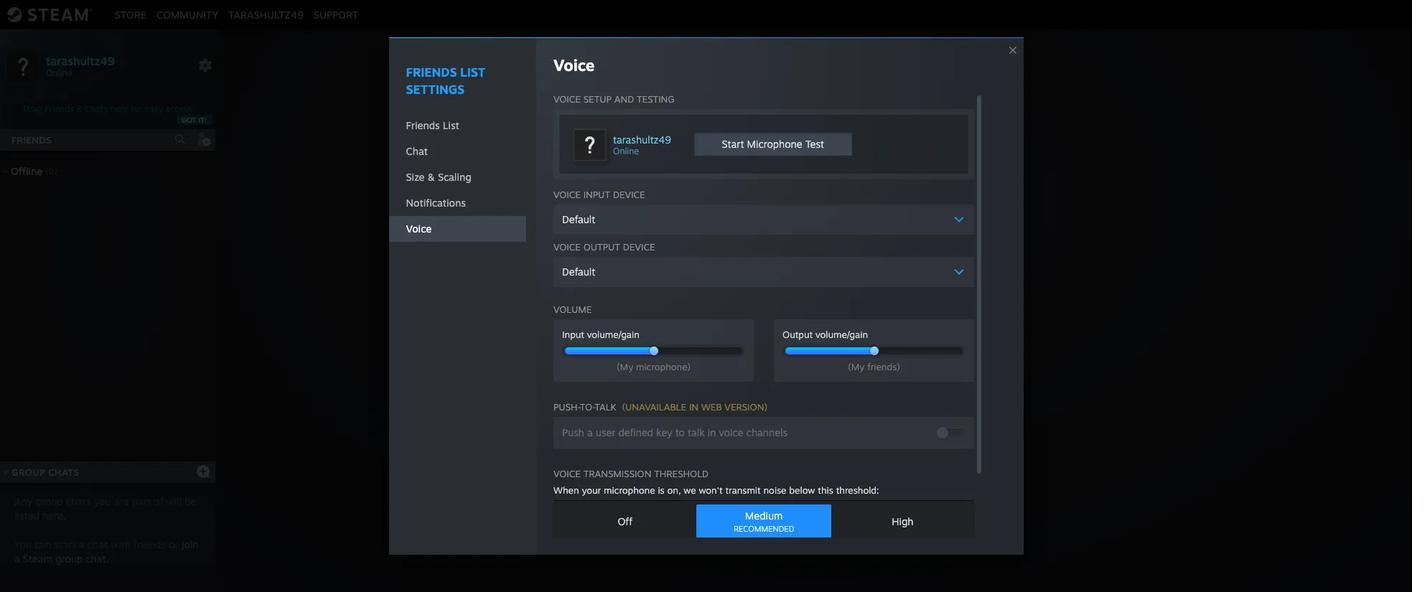Task type: vqa. For each thing, say whether or not it's contained in the screenshot.
Valve
no



Task type: locate. For each thing, give the bounding box(es) containing it.
1 vertical spatial &
[[428, 171, 435, 183]]

join a steam group chat. link
[[14, 539, 199, 565]]

0 vertical spatial group
[[808, 318, 840, 333]]

group
[[808, 318, 840, 333], [12, 467, 45, 478]]

1 horizontal spatial list
[[460, 65, 486, 80]]

1 horizontal spatial output
[[783, 329, 813, 340]]

collapse chats list image
[[0, 470, 17, 476]]

output
[[584, 241, 621, 253], [783, 329, 813, 340]]

default for output
[[562, 266, 596, 278]]

defined
[[619, 427, 654, 439]]

a inside join a steam group chat.
[[14, 553, 20, 565]]

you
[[14, 539, 32, 551]]

1 horizontal spatial in
[[708, 427, 716, 439]]

0 horizontal spatial talk
[[595, 402, 617, 413]]

0 vertical spatial or
[[793, 318, 805, 333]]

talk
[[595, 402, 617, 413], [688, 427, 705, 439]]

0 vertical spatial chat
[[406, 145, 428, 157]]

0 horizontal spatial (my
[[617, 361, 634, 373]]

device down online
[[613, 189, 645, 200]]

0 vertical spatial default
[[562, 213, 596, 226]]

drag friends & chats here for easy access
[[23, 103, 192, 114]]

a down "you"
[[14, 553, 20, 565]]

chat left start!
[[844, 318, 869, 333]]

1 vertical spatial or
[[169, 539, 179, 551]]

friends for friends
[[11, 134, 52, 146]]

voice down voice input device
[[554, 241, 581, 253]]

tarashultz49 link
[[224, 8, 309, 20]]

manage friends list settings image
[[198, 58, 213, 73]]

2 vertical spatial tarashultz49
[[613, 134, 672, 146]]

0 horizontal spatial output
[[584, 241, 621, 253]]

chat
[[406, 145, 428, 157], [844, 318, 869, 333]]

voice up 'voice output device'
[[554, 189, 581, 200]]

talk left (
[[595, 402, 617, 413]]

won't
[[699, 485, 723, 496]]

(my friends)
[[848, 361, 901, 373]]

is
[[658, 485, 665, 496]]

group
[[36, 496, 63, 508], [55, 553, 83, 565]]

device
[[613, 189, 645, 200], [623, 241, 655, 253]]

list up the settings
[[460, 65, 486, 80]]

steam
[[23, 553, 52, 565]]

join a steam group chat.
[[14, 539, 199, 565]]

are
[[114, 496, 129, 508]]

0 horizontal spatial chat
[[406, 145, 428, 157]]

2 horizontal spatial tarashultz49
[[613, 134, 672, 146]]

transmit
[[726, 485, 761, 496]]

voice up when
[[554, 468, 581, 480]]

a left user on the bottom left of the page
[[588, 427, 593, 439]]

tarashultz49 down testing
[[613, 134, 672, 146]]

1 horizontal spatial chat
[[844, 318, 869, 333]]

0 vertical spatial group
[[36, 496, 63, 508]]

setup
[[584, 93, 612, 105]]

when
[[554, 485, 579, 496]]

to right key
[[676, 427, 685, 439]]

or left join
[[169, 539, 179, 551]]

default for input
[[562, 213, 596, 226]]

input up 'voice output device'
[[584, 189, 611, 200]]

a for friend
[[747, 318, 753, 333]]

output down voice input device
[[584, 241, 621, 253]]

&
[[76, 103, 83, 114], [428, 171, 435, 183]]

2 (my from the left
[[848, 361, 865, 373]]

0 horizontal spatial tarashultz49
[[46, 54, 115, 68]]

a
[[747, 318, 753, 333], [588, 427, 593, 439], [79, 539, 84, 551], [14, 553, 20, 565]]

tarashultz49 left support
[[229, 8, 304, 20]]

0 horizontal spatial &
[[76, 103, 83, 114]]

list down the settings
[[443, 119, 460, 131]]

web
[[702, 402, 722, 413]]

chat up size
[[406, 145, 428, 157]]

support
[[314, 8, 359, 20]]

community link
[[152, 8, 224, 20]]

1 vertical spatial talk
[[688, 427, 705, 439]]

voice up setup
[[554, 55, 595, 75]]

default down voice input device
[[562, 213, 596, 226]]

0 vertical spatial chats
[[85, 103, 108, 114]]

channels
[[747, 427, 788, 439]]

1 vertical spatial chats
[[48, 467, 79, 478]]

group right the friend
[[808, 318, 840, 333]]

a for steam
[[14, 553, 20, 565]]

key
[[657, 427, 673, 439]]

0 horizontal spatial volume/gain
[[587, 329, 640, 340]]

below
[[790, 485, 816, 496]]

1 vertical spatial in
[[708, 427, 716, 439]]

1 vertical spatial output
[[783, 329, 813, 340]]

voice for setup
[[554, 93, 581, 105]]

will
[[166, 496, 182, 508]]

1 horizontal spatial to
[[872, 318, 883, 333]]

0 vertical spatial tarashultz49
[[229, 8, 304, 20]]

1 vertical spatial group
[[55, 553, 83, 565]]

group up here.
[[36, 496, 63, 508]]

(my left 'friends)'
[[848, 361, 865, 373]]

size & scaling
[[406, 171, 472, 183]]

to-
[[580, 402, 595, 413]]

friends inside friends list settings
[[406, 65, 457, 80]]

in left voice on the bottom of the page
[[708, 427, 716, 439]]

1 horizontal spatial tarashultz49
[[229, 8, 304, 20]]

1 vertical spatial to
[[676, 427, 685, 439]]

0 vertical spatial &
[[76, 103, 83, 114]]

start microphone test
[[722, 138, 825, 150]]

1 vertical spatial device
[[623, 241, 655, 253]]

1 vertical spatial default
[[562, 266, 596, 278]]

friends up the settings
[[406, 65, 457, 80]]

voice left setup
[[554, 93, 581, 105]]

start
[[722, 138, 745, 150]]

(my left microphone)
[[617, 361, 634, 373]]

volume/gain down volume
[[587, 329, 640, 340]]

1 vertical spatial group
[[12, 467, 45, 478]]

tarashultz49 online
[[613, 134, 672, 157]]

push-
[[554, 402, 580, 413]]

chats up chats at the left bottom
[[48, 467, 79, 478]]

search my friends list image
[[174, 133, 187, 146]]

test
[[806, 138, 825, 150]]

voice for transmission
[[554, 468, 581, 480]]

volume/gain
[[587, 329, 640, 340], [816, 329, 868, 340]]

noise
[[764, 485, 787, 496]]

0 vertical spatial in
[[689, 402, 699, 413]]

(my
[[617, 361, 634, 373], [848, 361, 865, 373]]

1 volume/gain from the left
[[587, 329, 640, 340]]

to left start!
[[872, 318, 883, 333]]

0 vertical spatial input
[[584, 189, 611, 200]]

friends down drag
[[11, 134, 52, 146]]

(my for (my friends)
[[848, 361, 865, 373]]

(my for (my microphone)
[[617, 361, 634, 373]]

group down start
[[55, 553, 83, 565]]

push-to-talk ( unavailable in web version )
[[554, 402, 768, 413]]

talk down web
[[688, 427, 705, 439]]

& right size
[[428, 171, 435, 183]]

1 horizontal spatial chats
[[85, 103, 108, 114]]

device down voice input device
[[623, 241, 655, 253]]

transmission
[[584, 468, 652, 480]]

2 default from the top
[[562, 266, 596, 278]]

0 horizontal spatial list
[[443, 119, 460, 131]]

default
[[562, 213, 596, 226], [562, 266, 596, 278]]

a left chat
[[79, 539, 84, 551]]

output volume/gain
[[783, 329, 868, 340]]

output right click
[[783, 329, 813, 340]]

a right click
[[747, 318, 753, 333]]

device for voice output device
[[623, 241, 655, 253]]

0 vertical spatial talk
[[595, 402, 617, 413]]

chats left the here
[[85, 103, 108, 114]]

start!
[[886, 318, 915, 333]]

device for voice input device
[[613, 189, 645, 200]]

online
[[613, 146, 639, 157]]

on,
[[668, 485, 681, 496]]

start microphone test button
[[695, 133, 853, 156]]

off
[[618, 516, 633, 528]]

0 vertical spatial device
[[613, 189, 645, 200]]

1 horizontal spatial (my
[[848, 361, 865, 373]]

0 vertical spatial output
[[584, 241, 621, 253]]

store
[[115, 8, 147, 20]]

of
[[154, 496, 163, 508]]

here
[[110, 103, 128, 114]]

2 volume/gain from the left
[[816, 329, 868, 340]]

list inside friends list settings
[[460, 65, 486, 80]]

0 vertical spatial list
[[460, 65, 486, 80]]

in left web
[[689, 402, 699, 413]]

or
[[793, 318, 805, 333], [169, 539, 179, 551]]

1 horizontal spatial volume/gain
[[816, 329, 868, 340]]

1 vertical spatial list
[[443, 119, 460, 131]]

volume/gain up (my friends)
[[816, 329, 868, 340]]

or right the friend
[[793, 318, 805, 333]]

easy
[[145, 103, 163, 114]]

add a friend image
[[195, 131, 211, 147]]

you can start a chat with friends or
[[14, 539, 181, 551]]

default down 'voice output device'
[[562, 266, 596, 278]]

& left the here
[[76, 103, 83, 114]]

tarashultz49
[[229, 8, 304, 20], [46, 54, 115, 68], [613, 134, 672, 146]]

tarashultz49 up drag friends & chats here for easy access
[[46, 54, 115, 68]]

chat.
[[86, 553, 109, 565]]

0 horizontal spatial or
[[169, 539, 179, 551]]

1 default from the top
[[562, 213, 596, 226]]

group up any
[[12, 467, 45, 478]]

with
[[111, 539, 131, 551]]

voice inside voice transmission threshold when your microphone is on, we won't transmit noise below this threshold:
[[554, 468, 581, 480]]

this
[[818, 485, 834, 496]]

friends down the settings
[[406, 119, 440, 131]]

in
[[689, 402, 699, 413], [708, 427, 716, 439]]

input down volume
[[562, 329, 585, 340]]

for
[[131, 103, 142, 114]]

to
[[872, 318, 883, 333], [676, 427, 685, 439]]

1 (my from the left
[[617, 361, 634, 373]]



Task type: describe. For each thing, give the bounding box(es) containing it.
(
[[622, 402, 626, 413]]

can
[[35, 539, 51, 551]]

microphone
[[747, 138, 803, 150]]

group inside join a steam group chat.
[[55, 553, 83, 565]]

)
[[765, 402, 768, 413]]

microphone)
[[636, 361, 691, 373]]

friends for friends list
[[406, 119, 440, 131]]

threshold:
[[837, 485, 880, 496]]

settings
[[406, 82, 465, 97]]

and
[[615, 93, 634, 105]]

0 vertical spatial to
[[872, 318, 883, 333]]

notifications
[[406, 197, 466, 209]]

group chats
[[12, 467, 79, 478]]

any group chats you are part of will be listed here.
[[14, 496, 196, 522]]

store link
[[110, 8, 152, 20]]

voice for input
[[554, 189, 581, 200]]

friends list settings
[[406, 65, 486, 97]]

high
[[892, 516, 914, 528]]

1 horizontal spatial group
[[808, 318, 840, 333]]

friends)
[[868, 361, 901, 373]]

1 horizontal spatial &
[[428, 171, 435, 183]]

voice
[[719, 427, 744, 439]]

support link
[[309, 8, 364, 20]]

medium
[[745, 510, 783, 522]]

your
[[582, 485, 601, 496]]

microphone
[[604, 485, 655, 496]]

threshold
[[655, 468, 709, 480]]

1 horizontal spatial talk
[[688, 427, 705, 439]]

you
[[94, 496, 111, 508]]

input volume/gain
[[562, 329, 640, 340]]

part
[[132, 496, 151, 508]]

unavailable
[[626, 402, 687, 413]]

version
[[725, 402, 765, 413]]

create a group chat image
[[196, 464, 210, 479]]

drag
[[23, 103, 42, 114]]

we
[[684, 485, 696, 496]]

size
[[406, 171, 425, 183]]

list for friends list settings
[[460, 65, 486, 80]]

0 horizontal spatial in
[[689, 402, 699, 413]]

voice output device
[[554, 241, 655, 253]]

volume/gain for input volume/gain
[[587, 329, 640, 340]]

1 vertical spatial input
[[562, 329, 585, 340]]

community
[[157, 8, 219, 20]]

friend
[[757, 318, 790, 333]]

list for friends list
[[443, 119, 460, 131]]

click a friend or group chat to start!
[[718, 318, 915, 333]]

1 vertical spatial tarashultz49
[[46, 54, 115, 68]]

group inside any group chats you are part of will be listed here.
[[36, 496, 63, 508]]

any
[[14, 496, 33, 508]]

0 horizontal spatial to
[[676, 427, 685, 439]]

1 vertical spatial chat
[[844, 318, 869, 333]]

(my microphone)
[[617, 361, 691, 373]]

0 horizontal spatial group
[[12, 467, 45, 478]]

friends for friends list settings
[[406, 65, 457, 80]]

listed
[[14, 510, 39, 522]]

voice setup and testing
[[554, 93, 675, 105]]

medium recommended
[[734, 510, 795, 534]]

voice for output
[[554, 241, 581, 253]]

push
[[562, 427, 585, 439]]

friends right drag
[[45, 103, 74, 114]]

1 horizontal spatial or
[[793, 318, 805, 333]]

testing
[[637, 93, 675, 105]]

offline
[[11, 165, 43, 177]]

chats
[[66, 496, 91, 508]]

user
[[596, 427, 616, 439]]

access
[[166, 103, 192, 114]]

a for user
[[588, 427, 593, 439]]

recommended
[[734, 524, 795, 534]]

volume/gain for output volume/gain
[[816, 329, 868, 340]]

voice input device
[[554, 189, 645, 200]]

friends list
[[406, 119, 460, 131]]

join
[[181, 539, 199, 551]]

friends
[[134, 539, 166, 551]]

chat
[[87, 539, 108, 551]]

start
[[54, 539, 76, 551]]

0 horizontal spatial chats
[[48, 467, 79, 478]]

push a user defined key to talk in voice channels
[[562, 427, 788, 439]]

voice transmission threshold when your microphone is on, we won't transmit noise below this threshold:
[[554, 468, 880, 496]]

volume
[[554, 304, 592, 315]]

click
[[718, 318, 744, 333]]

here.
[[42, 510, 66, 522]]

scaling
[[438, 171, 472, 183]]

voice down notifications
[[406, 223, 432, 235]]

be
[[185, 496, 196, 508]]



